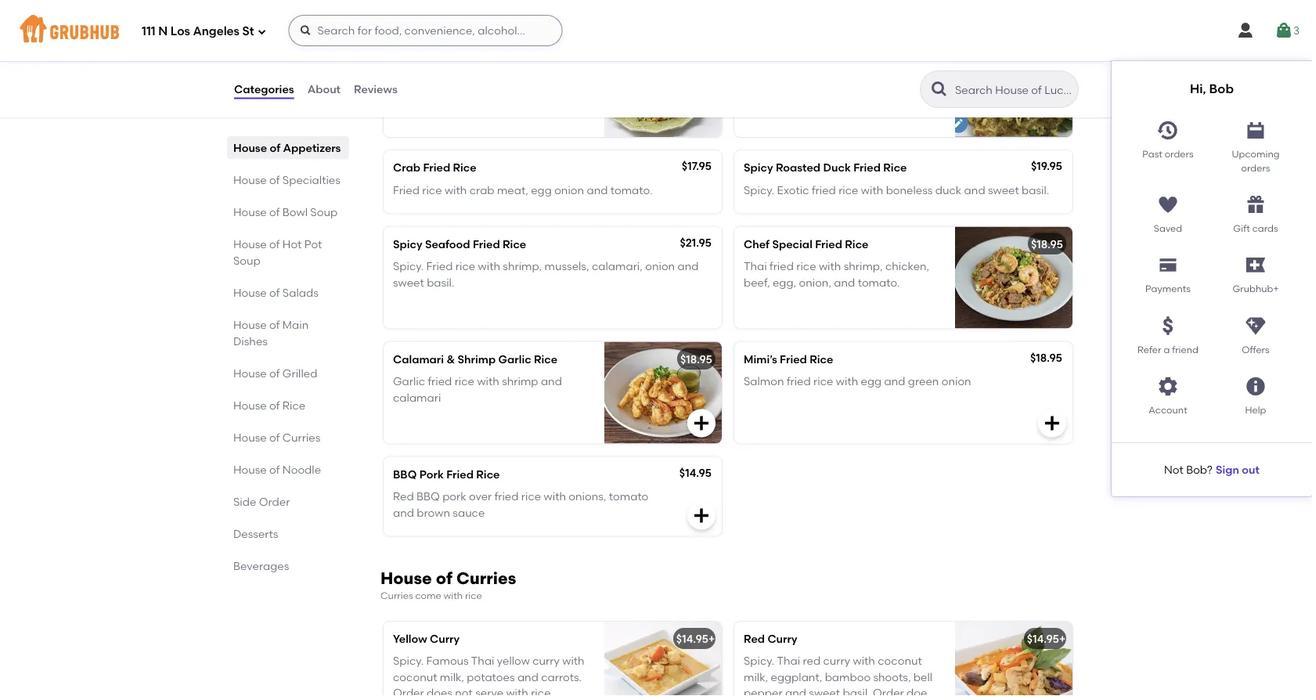 Task type: locate. For each thing, give the bounding box(es) containing it.
egg, right beef,
[[773, 275, 797, 289]]

spicy. down yellow on the bottom of the page
[[393, 654, 424, 668]]

of up 'house of noodle'
[[269, 431, 280, 444]]

2 $14.95 + from the left
[[1027, 632, 1066, 646]]

svg image for upcoming orders
[[1245, 119, 1267, 141]]

grubhub+ button
[[1212, 248, 1300, 296]]

over
[[469, 490, 492, 503]]

curries for house of curries
[[283, 431, 321, 444]]

house for house of hot pot soup
[[233, 237, 267, 251]]

bob for not
[[1187, 463, 1207, 476]]

spicy roasted duck fried rice
[[744, 161, 907, 174]]

of left noodle
[[269, 463, 280, 476]]

orders for upcoming orders
[[1242, 162, 1271, 173]]

sweet down bamboo
[[809, 686, 840, 696]]

with inside thai fried rice with shrimp, chicken, beef, egg, onion, and tomato.
[[819, 260, 841, 273]]

of up "come"
[[436, 568, 453, 588]]

house for house of noodle
[[233, 463, 267, 476]]

house down house of rice
[[233, 431, 267, 444]]

&
[[447, 353, 455, 366]]

cards
[[1253, 223, 1279, 234]]

curry right green
[[429, 46, 459, 59]]

curry
[[503, 68, 530, 81], [852, 84, 879, 97], [533, 654, 560, 668], [823, 654, 851, 668]]

thai up eggplant,
[[777, 654, 800, 668]]

svg image
[[1236, 21, 1255, 40], [257, 27, 267, 36], [1157, 194, 1179, 216], [1245, 194, 1267, 216], [1157, 376, 1179, 397], [692, 414, 711, 433]]

svg image inside past orders link
[[1157, 119, 1179, 141]]

curries for house of curries curries come with rice
[[457, 568, 516, 588]]

n
[[158, 24, 168, 38]]

0 horizontal spatial spicy
[[393, 237, 423, 251]]

0 vertical spatial bob
[[1210, 81, 1234, 96]]

basil. inside spicy. thai red curry with coconut milk, eggplant, bamboo shoots, bell pepper and sweet basil. order do
[[843, 686, 871, 696]]

yellow
[[497, 654, 530, 668]]

curry up famous
[[430, 632, 460, 646]]

house of noodle
[[233, 463, 321, 476]]

$14.95 + for spicy. thai red curry with coconut milk, eggplant, bamboo shoots, bell pepper and sweet basil. order do
[[1027, 632, 1066, 646]]

bob right 'not' at right
[[1187, 463, 1207, 476]]

and inside thai fried rice with shrimp, chicken, beef, egg, onion, and tomato.
[[834, 275, 855, 289]]

of for house of hot pot soup
[[269, 237, 280, 251]]

0 vertical spatial spicy
[[744, 161, 773, 174]]

brown
[[417, 506, 450, 519]]

svg image
[[1275, 21, 1294, 40], [300, 24, 312, 37], [1157, 119, 1179, 141], [1245, 119, 1267, 141], [1157, 254, 1179, 276], [1157, 315, 1179, 337], [1245, 315, 1267, 337], [1245, 376, 1267, 397], [1043, 414, 1062, 433], [692, 506, 711, 525]]

bob for hi,
[[1210, 81, 1234, 96]]

rice down house of grilled tab
[[283, 399, 306, 412]]

of
[[270, 141, 281, 154], [269, 173, 280, 186], [269, 205, 280, 218], [269, 237, 280, 251], [269, 286, 280, 299], [269, 318, 280, 331], [269, 367, 280, 380], [269, 399, 280, 412], [269, 431, 280, 444], [269, 463, 280, 476], [436, 568, 453, 588]]

1 horizontal spatial soup
[[310, 205, 338, 218]]

fried down &
[[428, 375, 452, 388]]

sweet inside spicy. fried rice with curry paste, egg, long bean, bell pepper and sweet basil.
[[393, 100, 424, 113]]

rice down calamari & shrimp garlic rice
[[455, 375, 475, 388]]

order
[[259, 495, 290, 508], [393, 686, 424, 696], [873, 686, 904, 696]]

of left the bowl
[[269, 205, 280, 218]]

serve
[[476, 686, 504, 696]]

house up house of main dishes
[[233, 286, 267, 299]]

1 horizontal spatial $15.95 +
[[1028, 46, 1066, 59]]

curry for yellow
[[430, 632, 460, 646]]

garlic
[[499, 353, 531, 366], [393, 375, 425, 388]]

$15.95 + for spicy. fried rice with curry paste, egg, long bean, bell pepper and sweet basil.
[[677, 46, 715, 59]]

egg, left long on the left top of page
[[393, 84, 417, 97]]

0 vertical spatial coconut
[[878, 654, 922, 668]]

1 vertical spatial egg,
[[773, 275, 797, 289]]

0 horizontal spatial egg,
[[393, 84, 417, 97]]

spicy
[[744, 161, 773, 174], [393, 237, 423, 251]]

house of hot pot soup
[[233, 237, 322, 267]]

of left main on the left of the page
[[269, 318, 280, 331]]

fried up long on the left top of page
[[427, 68, 453, 81]]

pepper down eggplant,
[[744, 686, 783, 696]]

saved
[[1154, 223, 1183, 234]]

house of bowl soup
[[233, 205, 338, 218]]

of inside house of main dishes
[[269, 318, 280, 331]]

sweet right duck
[[988, 183, 1019, 196]]

of for house of main dishes
[[269, 318, 280, 331]]

2 milk, from the left
[[744, 670, 768, 684]]

1 horizontal spatial egg,
[[773, 275, 797, 289]]

0 vertical spatial egg
[[531, 183, 552, 196]]

thai up potatoes
[[471, 654, 495, 668]]

spicy. down red curry
[[744, 654, 775, 668]]

soup inside tab
[[310, 205, 338, 218]]

0 vertical spatial curries
[[283, 431, 321, 444]]

0 vertical spatial bell
[[478, 84, 497, 97]]

house up house of specialties
[[233, 141, 267, 154]]

1 vertical spatial garlic
[[393, 375, 425, 388]]

house inside tab
[[233, 367, 267, 380]]

0 horizontal spatial $14.95 +
[[677, 632, 715, 646]]

1 horizontal spatial tomato.
[[858, 275, 900, 289]]

and inside spicy. fried rice with curry paste, egg, long bean, bell pepper and sweet basil.
[[542, 84, 563, 97]]

0 horizontal spatial orders
[[1165, 148, 1194, 160]]

with inside spicy. fried rice with curry paste, egg, long bean, bell pepper and sweet basil.
[[478, 68, 500, 81]]

0 horizontal spatial milk,
[[440, 670, 464, 684]]

1 vertical spatial soup
[[233, 254, 261, 267]]

svg image for past orders
[[1157, 119, 1179, 141]]

sweet
[[393, 100, 424, 113], [988, 183, 1019, 196], [393, 275, 424, 289], [809, 686, 840, 696]]

2 $15.95 + from the left
[[1028, 46, 1066, 59]]

with up onion,
[[819, 260, 841, 273]]

beverages tab
[[233, 558, 343, 574]]

house for house of curries
[[233, 431, 267, 444]]

0 horizontal spatial onion
[[555, 183, 584, 196]]

shrimp,
[[503, 260, 542, 273], [844, 260, 883, 273]]

offers
[[1242, 344, 1270, 355]]

dishes
[[233, 334, 268, 348]]

1 horizontal spatial orders
[[1242, 162, 1271, 173]]

tomato
[[609, 490, 649, 503]]

1 horizontal spatial coconut
[[878, 654, 922, 668]]

side order
[[233, 495, 290, 508]]

house for house of salads
[[233, 286, 267, 299]]

svg image inside upcoming orders link
[[1245, 119, 1267, 141]]

svg image inside refer a friend button
[[1157, 315, 1179, 337]]

1 shrimp, from the left
[[503, 260, 542, 273]]

0 horizontal spatial tomato.
[[611, 183, 653, 196]]

fried down the 'mimi's fried rice'
[[787, 375, 811, 388]]

1 vertical spatial bell
[[914, 670, 933, 684]]

1 vertical spatial bob
[[1187, 463, 1207, 476]]

with inside fried rice with cashew nut, pineapple, raisins in curry powder.
[[796, 68, 818, 81]]

pot
[[304, 237, 322, 251]]

of left grilled
[[269, 367, 280, 380]]

1 vertical spatial curries
[[457, 568, 516, 588]]

house of curries curries come with rice
[[381, 568, 516, 601]]

svg image inside offers link
[[1245, 315, 1267, 337]]

raisins
[[803, 84, 837, 97]]

curry down the nut,
[[852, 84, 879, 97]]

1 horizontal spatial thai
[[744, 260, 767, 273]]

spicy. inside spicy. fried rice with shrimp, mussels, calamari, onion and sweet basil.
[[393, 260, 424, 273]]

rice inside fried rice with cashew nut, pineapple, raisins in curry powder.
[[773, 68, 793, 81]]

fried up pineapple,
[[744, 68, 770, 81]]

spicy. left exotic
[[744, 183, 775, 196]]

0 horizontal spatial egg
[[531, 183, 552, 196]]

basil.
[[427, 100, 455, 113], [1022, 183, 1050, 196], [427, 275, 455, 289], [843, 686, 871, 696]]

spicy. inside spicy. famous thai yellow curry with coconut milk, potatoes and carrots. order does not serve with rice.
[[393, 654, 424, 668]]

rice down duck
[[839, 183, 859, 196]]

tomato.
[[611, 183, 653, 196], [858, 275, 900, 289]]

with right "come"
[[444, 590, 463, 601]]

spicy. for spicy. thai red curry with coconut milk, eggplant, bamboo shoots, bell pepper and sweet basil. order do
[[744, 654, 775, 668]]

house of specialties tab
[[233, 172, 343, 188]]

garlic inside the garlic fried rice with shrimp and calamari
[[393, 375, 425, 388]]

of inside tab
[[269, 367, 280, 380]]

svg image inside 3 button
[[1275, 21, 1294, 40]]

0 vertical spatial pepper
[[500, 84, 539, 97]]

not bob ? sign out
[[1165, 463, 1260, 476]]

fried up cashew
[[801, 46, 829, 59]]

+
[[709, 46, 715, 59], [1060, 46, 1066, 59], [709, 632, 715, 646], [1060, 632, 1066, 646]]

1 horizontal spatial $14.95 +
[[1027, 632, 1066, 646]]

1 horizontal spatial curries
[[381, 590, 413, 601]]

1 horizontal spatial bell
[[914, 670, 933, 684]]

fried inside thai fried rice with shrimp, chicken, beef, egg, onion, and tomato.
[[770, 260, 794, 273]]

1 horizontal spatial red
[[744, 632, 765, 646]]

tomato. down chicken, at the top
[[858, 275, 900, 289]]

rice up salmon fried rice with egg and green onion
[[810, 353, 834, 366]]

orders for past orders
[[1165, 148, 1194, 160]]

2 vertical spatial onion
[[942, 375, 972, 388]]

and inside spicy. thai red curry with coconut milk, eggplant, bamboo shoots, bell pepper and sweet basil. order do
[[785, 686, 807, 696]]

house down house of grilled
[[233, 399, 267, 412]]

sweet down "spicy seafood fried rice"
[[393, 275, 424, 289]]

house inside house of main dishes
[[233, 318, 267, 331]]

onion inside spicy. fried rice with shrimp, mussels, calamari, onion and sweet basil.
[[645, 260, 675, 273]]

milk, left eggplant,
[[744, 670, 768, 684]]

grilled
[[283, 367, 317, 380]]

svg image inside gift cards link
[[1245, 194, 1267, 216]]

0 horizontal spatial thai
[[471, 654, 495, 668]]

red
[[393, 490, 414, 503], [744, 632, 765, 646]]

$14.95 for spicy. famous thai yellow curry with coconut milk, potatoes and carrots. order does not serve with rice.
[[677, 632, 709, 646]]

yellow
[[393, 632, 427, 646]]

curry up eggplant,
[[768, 632, 798, 646]]

egg, inside spicy. fried rice with curry paste, egg, long bean, bell pepper and sweet basil.
[[393, 84, 417, 97]]

carrots.
[[541, 670, 582, 684]]

crab
[[470, 183, 495, 196]]

1 vertical spatial orders
[[1242, 162, 1271, 173]]

1 vertical spatial spicy
[[393, 237, 423, 251]]

0 horizontal spatial bell
[[478, 84, 497, 97]]

1 horizontal spatial onion
[[645, 260, 675, 273]]

1 horizontal spatial milk,
[[744, 670, 768, 684]]

spicy. for spicy. fried rice with shrimp, mussels, calamari, onion and sweet basil.
[[393, 260, 424, 273]]

rice up onion,
[[797, 260, 816, 273]]

2 horizontal spatial thai
[[777, 654, 800, 668]]

2 horizontal spatial curries
[[457, 568, 516, 588]]

onion for mimi's fried rice
[[942, 375, 972, 388]]

of down house of grilled
[[269, 399, 280, 412]]

chicken,
[[886, 260, 930, 273]]

?
[[1207, 463, 1213, 476]]

categories button
[[233, 61, 295, 117]]

red inside red bbq pork over fried rice with onions, tomato and brown sauce
[[393, 490, 414, 503]]

curry inside spicy. fried rice with curry paste, egg, long bean, bell pepper and sweet basil.
[[503, 68, 530, 81]]

bell right bean,
[[478, 84, 497, 97]]

0 horizontal spatial garlic
[[393, 375, 425, 388]]

tomato. up calamari,
[[611, 183, 653, 196]]

boneless
[[886, 183, 933, 196]]

red curry
[[744, 632, 798, 646]]

house down dishes
[[233, 367, 267, 380]]

1 vertical spatial red
[[744, 632, 765, 646]]

fried down spicy roasted duck fried rice
[[812, 183, 836, 196]]

salmon
[[744, 375, 784, 388]]

rice up bean,
[[456, 68, 476, 81]]

spicy. inside spicy. thai red curry with coconut milk, eggplant, bamboo shoots, bell pepper and sweet basil. order do
[[744, 654, 775, 668]]

svg image for payments
[[1157, 254, 1179, 276]]

egg left green on the bottom right of the page
[[861, 375, 882, 388]]

fried down seafood
[[427, 260, 453, 273]]

specialties
[[283, 173, 341, 186]]

shrimp, for spicy seafood fried rice
[[503, 260, 542, 273]]

of for house of curries
[[269, 431, 280, 444]]

of for house of specialties
[[269, 173, 280, 186]]

onion right meat,
[[555, 183, 584, 196]]

1 horizontal spatial shrimp,
[[844, 260, 883, 273]]

0 horizontal spatial coconut
[[393, 670, 437, 684]]

1 vertical spatial pepper
[[744, 686, 783, 696]]

house up "come"
[[381, 568, 432, 588]]

1 horizontal spatial $15.95
[[1028, 46, 1060, 59]]

house inside house of hot pot soup
[[233, 237, 267, 251]]

fried inside spicy. fried rice with shrimp, mussels, calamari, onion and sweet basil.
[[427, 260, 453, 273]]

svg image inside 'saved' link
[[1157, 194, 1179, 216]]

orders
[[1165, 148, 1194, 160], [1242, 162, 1271, 173]]

fried right over
[[495, 490, 519, 503]]

spicy. famous thai yellow curry with coconut milk, potatoes and carrots. order does not serve with rice.
[[393, 654, 585, 696]]

0 vertical spatial egg,
[[393, 84, 417, 97]]

1 milk, from the left
[[440, 670, 464, 684]]

of for house of salads
[[269, 286, 280, 299]]

rice right over
[[521, 490, 541, 503]]

house up dishes
[[233, 318, 267, 331]]

rice up cashew
[[831, 46, 855, 59]]

thai up beef,
[[744, 260, 767, 273]]

0 vertical spatial onion
[[555, 183, 584, 196]]

shrimp, inside thai fried rice with shrimp, chicken, beef, egg, onion, and tomato.
[[844, 260, 883, 273]]

0 horizontal spatial order
[[259, 495, 290, 508]]

and inside spicy. famous thai yellow curry with coconut milk, potatoes and carrots. order does not serve with rice.
[[518, 670, 539, 684]]

0 horizontal spatial $15.95 +
[[677, 46, 715, 59]]

rice down crab fried rice at the left top of the page
[[422, 183, 442, 196]]

house up the house of bowl soup
[[233, 173, 267, 186]]

1 vertical spatial bbq
[[417, 490, 440, 503]]

$15.95 +
[[677, 46, 715, 59], [1028, 46, 1066, 59]]

1 horizontal spatial bob
[[1210, 81, 1234, 96]]

spicy. for spicy. fried rice with curry paste, egg, long bean, bell pepper and sweet basil.
[[393, 68, 424, 81]]

rice inside red bbq pork over fried rice with onions, tomato and brown sauce
[[521, 490, 541, 503]]

rice inside spicy. fried rice with shrimp, mussels, calamari, onion and sweet basil.
[[456, 260, 476, 273]]

0 horizontal spatial soup
[[233, 254, 261, 267]]

nut,
[[864, 68, 884, 81]]

house of noodle tab
[[233, 461, 343, 478]]

0 vertical spatial soup
[[310, 205, 338, 218]]

of up house of specialties
[[270, 141, 281, 154]]

onion
[[555, 183, 584, 196], [645, 260, 675, 273], [942, 375, 972, 388]]

rice inside house of curries curries come with rice
[[465, 590, 482, 601]]

house of appetizers
[[233, 141, 341, 154]]

0 horizontal spatial $15.95
[[677, 46, 709, 59]]

2 $15.95 from the left
[[1028, 46, 1060, 59]]

chef special fried rice image
[[955, 227, 1073, 329]]

1 $14.95 + from the left
[[677, 632, 715, 646]]

help
[[1246, 405, 1267, 416]]

with inside spicy. thai red curry with coconut milk, eggplant, bamboo shoots, bell pepper and sweet basil. order do
[[853, 654, 875, 668]]

2 horizontal spatial onion
[[942, 375, 972, 388]]

svg image inside payments link
[[1157, 254, 1179, 276]]

basil. down bamboo
[[843, 686, 871, 696]]

spicy. for spicy. famous thai yellow curry with coconut milk, potatoes and carrots. order does not serve with rice.
[[393, 654, 424, 668]]

0 vertical spatial orders
[[1165, 148, 1194, 160]]

orders right past
[[1165, 148, 1194, 160]]

egg right meat,
[[531, 183, 552, 196]]

order left does
[[393, 686, 424, 696]]

milk, down famous
[[440, 670, 464, 684]]

$15.95
[[677, 46, 709, 59], [1028, 46, 1060, 59]]

curries up noodle
[[283, 431, 321, 444]]

1 vertical spatial tomato.
[[858, 275, 900, 289]]

fried inside the garlic fried rice with shrimp and calamari
[[428, 375, 452, 388]]

a
[[1164, 344, 1170, 355]]

curry inside spicy. famous thai yellow curry with coconut milk, potatoes and carrots. order does not serve with rice.
[[533, 654, 560, 668]]

fried inside spicy. fried rice with curry paste, egg, long bean, bell pepper and sweet basil.
[[427, 68, 453, 81]]

0 horizontal spatial bob
[[1187, 463, 1207, 476]]

house of grilled
[[233, 367, 317, 380]]

pineapple fried rice image
[[955, 35, 1073, 137]]

sauce
[[453, 506, 485, 519]]

fried inside fried rice with cashew nut, pineapple, raisins in curry powder.
[[744, 68, 770, 81]]

sweet inside spicy. fried rice with shrimp, mussels, calamari, onion and sweet basil.
[[393, 275, 424, 289]]

milk, inside spicy. famous thai yellow curry with coconut milk, potatoes and carrots. order does not serve with rice.
[[440, 670, 464, 684]]

house inside house of curries curries come with rice
[[381, 568, 432, 588]]

shrimp, inside spicy. fried rice with shrimp, mussels, calamari, onion and sweet basil.
[[503, 260, 542, 273]]

0 horizontal spatial curries
[[283, 431, 321, 444]]

0 vertical spatial garlic
[[499, 353, 531, 366]]

$14.95 for spicy. thai red curry with coconut milk, eggplant, bamboo shoots, bell pepper and sweet basil. order do
[[1027, 632, 1060, 646]]

2 vertical spatial curries
[[381, 590, 413, 601]]

angeles
[[193, 24, 240, 38]]

red for red bbq pork over fried rice with onions, tomato and brown sauce
[[393, 490, 414, 503]]

of left salads
[[269, 286, 280, 299]]

of up the house of bowl soup
[[269, 173, 280, 186]]

with left green on the bottom right of the page
[[836, 375, 859, 388]]

rice up pineapple,
[[773, 68, 793, 81]]

thai inside thai fried rice with shrimp, chicken, beef, egg, onion, and tomato.
[[744, 260, 767, 273]]

noodle
[[283, 463, 321, 476]]

spicy. down green
[[393, 68, 424, 81]]

1 horizontal spatial pepper
[[744, 686, 783, 696]]

$18.95 for garlic fried rice with shrimp and calamari
[[681, 353, 713, 366]]

0 horizontal spatial pepper
[[500, 84, 539, 97]]

garlic up calamari at the left of the page
[[393, 375, 425, 388]]

curries inside tab
[[283, 431, 321, 444]]

rice down "spicy seafood fried rice"
[[456, 260, 476, 273]]

spicy for spicy roasted duck fried rice
[[744, 161, 773, 174]]

shrimp, left chicken, at the top
[[844, 260, 883, 273]]

soup inside house of hot pot soup
[[233, 254, 261, 267]]

house of appetizers tab
[[233, 139, 343, 156]]

with inside spicy. fried rice with shrimp, mussels, calamari, onion and sweet basil.
[[478, 260, 500, 273]]

grubhub plus flag logo image
[[1247, 258, 1266, 273]]

bob right hi,
[[1210, 81, 1234, 96]]

refer a friend
[[1138, 344, 1199, 355]]

house of hot pot soup tab
[[233, 236, 343, 269]]

with left onions,
[[544, 490, 566, 503]]

bell right shoots,
[[914, 670, 933, 684]]

orders inside "upcoming orders"
[[1242, 162, 1271, 173]]

$18.95
[[1031, 237, 1063, 251], [1031, 351, 1063, 364], [681, 353, 713, 366]]

upcoming orders link
[[1212, 113, 1300, 175]]

0 horizontal spatial shrimp,
[[503, 260, 542, 273]]

chef special fried rice
[[744, 237, 869, 251]]

1 vertical spatial onion
[[645, 260, 675, 273]]

$15.95 + left the pineapple
[[677, 46, 715, 59]]

of inside house of hot pot soup
[[269, 237, 280, 251]]

fried up spicy. fried rice with curry paste, egg, long bean, bell pepper and sweet basil.
[[461, 46, 488, 59]]

svg image for help
[[1245, 376, 1267, 397]]

onion right green on the bottom right of the page
[[942, 375, 972, 388]]

of inside house of curries curries come with rice
[[436, 568, 453, 588]]

0 vertical spatial tomato.
[[611, 183, 653, 196]]

0 vertical spatial red
[[393, 490, 414, 503]]

spicy.
[[393, 68, 424, 81], [744, 183, 775, 196], [393, 260, 424, 273], [393, 654, 424, 668], [744, 654, 775, 668]]

spicy. inside spicy. fried rice with curry paste, egg, long bean, bell pepper and sweet basil.
[[393, 68, 424, 81]]

house of main dishes tab
[[233, 316, 343, 349]]

basil. inside spicy. fried rice with shrimp, mussels, calamari, onion and sweet basil.
[[427, 275, 455, 289]]

fried for calamari & shrimp garlic rice
[[428, 375, 452, 388]]

spicy. thai red curry with coconut milk, eggplant, bamboo shoots, bell pepper and sweet basil. order do
[[744, 654, 933, 696]]

with down green curry fried rice
[[478, 68, 500, 81]]

1 horizontal spatial spicy
[[744, 161, 773, 174]]

coconut up shoots,
[[878, 654, 922, 668]]

of for house of noodle
[[269, 463, 280, 476]]

svg image inside help button
[[1245, 376, 1267, 397]]

rice inside thai fried rice with shrimp, chicken, beef, egg, onion, and tomato.
[[797, 260, 816, 273]]

garlic up shrimp
[[499, 353, 531, 366]]

curries left "come"
[[381, 590, 413, 601]]

1 $15.95 + from the left
[[677, 46, 715, 59]]

refer
[[1138, 344, 1162, 355]]

2 shrimp, from the left
[[844, 260, 883, 273]]

red for red curry
[[744, 632, 765, 646]]

upcoming
[[1232, 148, 1280, 160]]

with inside house of curries curries come with rice
[[444, 590, 463, 601]]

+ for spicy. fried rice with curry paste, egg, long bean, bell pepper and sweet basil.
[[709, 46, 715, 59]]

0 horizontal spatial red
[[393, 490, 414, 503]]

curries
[[283, 431, 321, 444], [457, 568, 516, 588], [381, 590, 413, 601]]

with down shrimp
[[477, 375, 499, 388]]

1 horizontal spatial order
[[393, 686, 424, 696]]

spicy left roasted
[[744, 161, 773, 174]]

bbq up brown
[[417, 490, 440, 503]]

categories
[[234, 83, 294, 96]]

curry up carrots.
[[533, 654, 560, 668]]

1 vertical spatial coconut
[[393, 670, 437, 684]]

gift cards
[[1234, 223, 1279, 234]]

past
[[1143, 148, 1163, 160]]

order right side
[[259, 495, 290, 508]]

soup up house of salads
[[233, 254, 261, 267]]

thai fried rice with shrimp, chicken, beef, egg, onion, and tomato.
[[744, 260, 930, 289]]

1 horizontal spatial egg
[[861, 375, 882, 388]]

of for house of curries curries come with rice
[[436, 568, 453, 588]]

2 horizontal spatial order
[[873, 686, 904, 696]]

of for house of bowl soup
[[269, 205, 280, 218]]

1 $15.95 from the left
[[677, 46, 709, 59]]

green curry fried rice
[[393, 46, 515, 59]]



Task type: vqa. For each thing, say whether or not it's contained in the screenshot.
Basil.
yes



Task type: describe. For each thing, give the bounding box(es) containing it.
rice up spicy. fried rice with curry paste, egg, long bean, bell pepper and sweet basil.
[[491, 46, 515, 59]]

rice inside the garlic fried rice with shrimp and calamari
[[455, 375, 475, 388]]

house for house of main dishes
[[233, 318, 267, 331]]

1 vertical spatial egg
[[861, 375, 882, 388]]

st
[[242, 24, 254, 38]]

egg, inside thai fried rice with shrimp, chicken, beef, egg, onion, and tomato.
[[773, 275, 797, 289]]

house of salads tab
[[233, 284, 343, 301]]

svg image for refer a friend
[[1157, 315, 1179, 337]]

1 horizontal spatial garlic
[[499, 353, 531, 366]]

with left rice.
[[506, 686, 528, 696]]

house for house of bowl soup
[[233, 205, 267, 218]]

crab
[[393, 161, 421, 174]]

spicy. for spicy. exotic fried rice with boneless duck and sweet basil.
[[744, 183, 775, 196]]

eggplant,
[[771, 670, 823, 684]]

appetizers
[[283, 141, 341, 154]]

bean,
[[445, 84, 476, 97]]

refer a friend button
[[1125, 309, 1212, 357]]

offers link
[[1212, 309, 1300, 357]]

red
[[803, 654, 821, 668]]

about button
[[307, 61, 342, 117]]

desserts tab
[[233, 525, 343, 542]]

help button
[[1212, 369, 1300, 417]]

+ for spicy. famous thai yellow curry with coconut milk, potatoes and carrots. order does not serve with rice.
[[709, 632, 715, 646]]

duck
[[823, 161, 851, 174]]

pepper inside spicy. thai red curry with coconut milk, eggplant, bamboo shoots, bell pepper and sweet basil. order do
[[744, 686, 783, 696]]

and inside spicy. fried rice with shrimp, mussels, calamari, onion and sweet basil.
[[678, 260, 699, 273]]

Search House of Luck Thai BBQ search field
[[954, 82, 1074, 97]]

fried for mimi's fried rice
[[787, 375, 811, 388]]

of for house of rice
[[269, 399, 280, 412]]

shrimp
[[502, 375, 538, 388]]

fried right seafood
[[473, 237, 500, 251]]

thai inside spicy. famous thai yellow curry with coconut milk, potatoes and carrots. order does not serve with rice.
[[471, 654, 495, 668]]

with left boneless
[[861, 183, 884, 196]]

with left crab
[[445, 183, 467, 196]]

rice up spicy. fried rice with shrimp, mussels, calamari, onion and sweet basil.
[[503, 237, 526, 251]]

meat,
[[497, 183, 529, 196]]

spicy for spicy seafood fried rice
[[393, 237, 423, 251]]

mimi's fried rice
[[744, 353, 834, 366]]

house of bowl soup tab
[[233, 204, 343, 220]]

seafood
[[425, 237, 470, 251]]

basil. down $19.95
[[1022, 183, 1050, 196]]

house for house of curries curries come with rice
[[381, 568, 432, 588]]

onion,
[[799, 275, 832, 289]]

pineapple fried rice
[[744, 46, 855, 59]]

cashew
[[820, 68, 861, 81]]

curry inside spicy. thai red curry with coconut milk, eggplant, bamboo shoots, bell pepper and sweet basil. order do
[[823, 654, 851, 668]]

payments link
[[1125, 248, 1212, 296]]

$18.95 for thai fried rice with shrimp, chicken, beef, egg, onion, and tomato.
[[1031, 237, 1063, 251]]

spicy seafood fried rice
[[393, 237, 526, 251]]

shrimp, for chef special fried rice
[[844, 260, 883, 273]]

and inside the garlic fried rice with shrimp and calamari
[[541, 375, 562, 388]]

payments
[[1146, 283, 1191, 295]]

house of rice tab
[[233, 397, 343, 413]]

111
[[142, 24, 156, 38]]

$14.95 + for spicy. famous thai yellow curry with coconut milk, potatoes and carrots. order does not serve with rice.
[[677, 632, 715, 646]]

curry for red
[[768, 632, 798, 646]]

side order tab
[[233, 493, 343, 510]]

order inside spicy. famous thai yellow curry with coconut milk, potatoes and carrots. order does not serve with rice.
[[393, 686, 424, 696]]

fried inside red bbq pork over fried rice with onions, tomato and brown sauce
[[495, 490, 519, 503]]

side
[[233, 495, 256, 508]]

pineapple,
[[744, 84, 801, 97]]

fried rice with cashew nut, pineapple, raisins in curry powder.
[[744, 68, 924, 97]]

fried right duck
[[854, 161, 881, 174]]

green
[[908, 375, 939, 388]]

rice inside spicy. fried rice with curry paste, egg, long bean, bell pepper and sweet basil.
[[456, 68, 476, 81]]

basil. inside spicy. fried rice with curry paste, egg, long bean, bell pepper and sweet basil.
[[427, 100, 455, 113]]

beef,
[[744, 275, 770, 289]]

bbq inside red bbq pork over fried rice with onions, tomato and brown sauce
[[417, 490, 440, 503]]

come
[[415, 590, 442, 601]]

desserts
[[233, 527, 278, 540]]

bowl
[[283, 205, 308, 218]]

red curry image
[[955, 622, 1073, 696]]

thai inside spicy. thai red curry with coconut milk, eggplant, bamboo shoots, bell pepper and sweet basil. order do
[[777, 654, 800, 668]]

fried right "crab"
[[423, 161, 450, 174]]

fried right the 'mimi's'
[[780, 353, 807, 366]]

svg image for 3
[[1275, 21, 1294, 40]]

svg image for offers
[[1245, 315, 1267, 337]]

in
[[840, 84, 849, 97]]

bell inside spicy. fried rice with curry paste, egg, long bean, bell pepper and sweet basil.
[[478, 84, 497, 97]]

yellow curry image
[[605, 622, 722, 696]]

svg image inside account link
[[1157, 376, 1179, 397]]

bbq pork fried rice
[[393, 468, 500, 481]]

with up carrots.
[[562, 654, 585, 668]]

with inside red bbq pork over fried rice with onions, tomato and brown sauce
[[544, 490, 566, 503]]

exotic
[[777, 183, 809, 196]]

of for house of grilled
[[269, 367, 280, 380]]

pineapple
[[744, 46, 799, 59]]

curry inside fried rice with cashew nut, pineapple, raisins in curry powder.
[[852, 84, 879, 97]]

+ for spicy. thai red curry with coconut milk, eggplant, bamboo shoots, bell pepper and sweet basil. order do
[[1060, 632, 1066, 646]]

not
[[1165, 463, 1184, 476]]

friend
[[1172, 344, 1199, 355]]

beverages
[[233, 559, 289, 572]]

calamari,
[[592, 260, 643, 273]]

and inside red bbq pork over fried rice with onions, tomato and brown sauce
[[393, 506, 414, 519]]

sweet inside spicy. thai red curry with coconut milk, eggplant, bamboo shoots, bell pepper and sweet basil. order do
[[809, 686, 840, 696]]

rice up thai fried rice with shrimp, chicken, beef, egg, onion, and tomato.
[[845, 237, 869, 251]]

of for house of appetizers
[[270, 141, 281, 154]]

salmon fried rice with egg and green onion
[[744, 375, 972, 388]]

bell inside spicy. thai red curry with coconut milk, eggplant, bamboo shoots, bell pepper and sweet basil. order do
[[914, 670, 933, 684]]

paste,
[[533, 68, 566, 81]]

red bbq pork over fried rice with onions, tomato and brown sauce
[[393, 490, 649, 519]]

$15.95 for fried rice with cashew nut, pineapple, raisins in curry powder.
[[1028, 46, 1060, 59]]

sign
[[1216, 463, 1240, 476]]

house for house of rice
[[233, 399, 267, 412]]

$17.95
[[682, 159, 712, 173]]

hi, bob
[[1190, 81, 1234, 96]]

los
[[171, 24, 190, 38]]

pork
[[443, 490, 466, 503]]

order inside tab
[[259, 495, 290, 508]]

hi,
[[1190, 81, 1207, 96]]

with inside the garlic fried rice with shrimp and calamari
[[477, 375, 499, 388]]

spicy. exotic fried rice with boneless duck and sweet basil.
[[744, 183, 1050, 196]]

spicy. fried rice with shrimp, mussels, calamari, onion and sweet basil.
[[393, 260, 699, 289]]

house of curries tab
[[233, 429, 343, 446]]

long
[[419, 84, 443, 97]]

tomato. inside thai fried rice with shrimp, chicken, beef, egg, onion, and tomato.
[[858, 275, 900, 289]]

milk, inside spicy. thai red curry with coconut milk, eggplant, bamboo shoots, bell pepper and sweet basil. order do
[[744, 670, 768, 684]]

fried for chef special fried rice
[[770, 260, 794, 273]]

rice up over
[[476, 468, 500, 481]]

spicy. fried rice with curry paste, egg, long bean, bell pepper and sweet basil.
[[393, 68, 566, 113]]

house of curries
[[233, 431, 321, 444]]

$21.95
[[680, 236, 712, 249]]

reviews
[[354, 83, 398, 96]]

account
[[1149, 405, 1188, 416]]

fried down "crab"
[[393, 183, 420, 196]]

$19.95
[[1031, 159, 1063, 173]]

Search for food, convenience, alcohol... search field
[[289, 15, 563, 46]]

out
[[1242, 463, 1260, 476]]

chef
[[744, 237, 770, 251]]

curry for green
[[429, 46, 459, 59]]

main
[[283, 318, 309, 331]]

green curry fried rice image
[[605, 35, 722, 137]]

onion for spicy seafood fried rice
[[645, 260, 675, 273]]

potatoes
[[467, 670, 515, 684]]

duck
[[936, 183, 962, 196]]

reviews button
[[353, 61, 398, 117]]

3 button
[[1275, 16, 1300, 45]]

+ for fried rice with cashew nut, pineapple, raisins in curry powder.
[[1060, 46, 1066, 59]]

fried up thai fried rice with shrimp, chicken, beef, egg, onion, and tomato.
[[815, 237, 843, 251]]

shoots,
[[874, 670, 911, 684]]

house of grilled tab
[[233, 365, 343, 381]]

$15.95 for spicy. fried rice with curry paste, egg, long bean, bell pepper and sweet basil.
[[677, 46, 709, 59]]

house for house of grilled
[[233, 367, 267, 380]]

special
[[773, 237, 813, 251]]

calamari
[[393, 391, 441, 404]]

salads
[[283, 286, 319, 299]]

coconut inside spicy. famous thai yellow curry with coconut milk, potatoes and carrots. order does not serve with rice.
[[393, 670, 437, 684]]

rice down the 'mimi's fried rice'
[[814, 375, 834, 388]]

sign out button
[[1216, 456, 1260, 484]]

calamari & shrimp garlic rice image
[[605, 342, 722, 444]]

order inside spicy. thai red curry with coconut milk, eggplant, bamboo shoots, bell pepper and sweet basil. order do
[[873, 686, 904, 696]]

coconut inside spicy. thai red curry with coconut milk, eggplant, bamboo shoots, bell pepper and sweet basil. order do
[[878, 654, 922, 668]]

111 n los angeles st
[[142, 24, 254, 38]]

main navigation navigation
[[0, 0, 1313, 496]]

$15.95 + for fried rice with cashew nut, pineapple, raisins in curry powder.
[[1028, 46, 1066, 59]]

crab fried rice
[[393, 161, 477, 174]]

rice up 'spicy. exotic fried rice with boneless duck and sweet basil.'
[[884, 161, 907, 174]]

house for house of appetizers
[[233, 141, 267, 154]]

search icon image
[[930, 80, 949, 99]]

rice.
[[531, 686, 554, 696]]

account link
[[1125, 369, 1212, 417]]

mussels,
[[545, 260, 589, 273]]

fried up pork
[[447, 468, 474, 481]]

gift
[[1234, 223, 1251, 234]]

house for house of specialties
[[233, 173, 267, 186]]

0 vertical spatial bbq
[[393, 468, 417, 481]]

pepper inside spicy. fried rice with curry paste, egg, long bean, bell pepper and sweet basil.
[[500, 84, 539, 97]]

rice up shrimp
[[534, 353, 558, 366]]

rice up crab
[[453, 161, 477, 174]]

grubhub+
[[1233, 283, 1279, 295]]

saved link
[[1125, 187, 1212, 236]]

rice inside tab
[[283, 399, 306, 412]]



